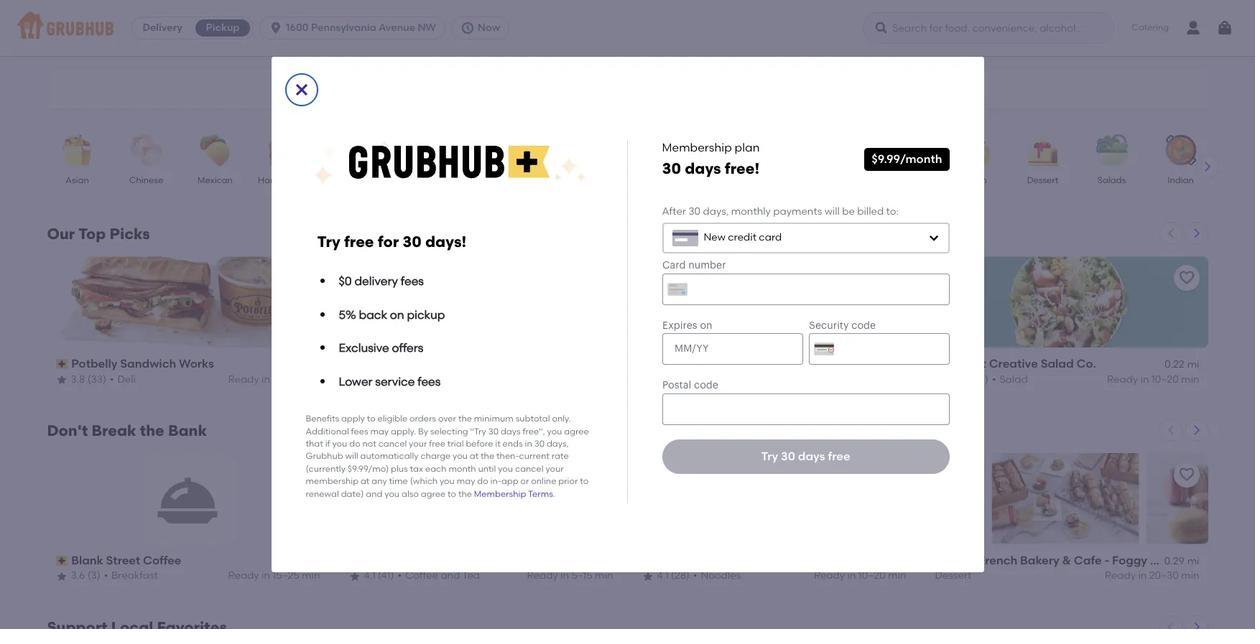 Task type: locate. For each thing, give the bounding box(es) containing it.
ready in 10–20 min down 0.22
[[1108, 373, 1200, 386]]

.
[[553, 489, 555, 499]]

0 horizontal spatial will
[[345, 452, 358, 462]]

mi right "0.83"
[[308, 556, 320, 568]]

2 horizontal spatial days
[[798, 450, 826, 463]]

pennsylvania
[[311, 22, 376, 34]]

works
[[179, 357, 214, 371]]

salad for •
[[1000, 373, 1028, 386]]

prime
[[744, 357, 777, 371]]

indian image
[[1156, 134, 1206, 166]]

• right (41) at the bottom of page
[[398, 570, 402, 583]]

2 horizontal spatial to
[[580, 477, 589, 487]]

may down month
[[457, 477, 475, 487]]

on
[[390, 308, 404, 322]]

min down 0.44 mi
[[595, 570, 613, 583]]

in for • breakfast
[[262, 570, 270, 583]]

mi
[[895, 359, 907, 371], [1188, 359, 1200, 371], [308, 556, 320, 568], [601, 556, 613, 568], [895, 556, 907, 568], [1188, 556, 1200, 568]]

1 vertical spatial ready in 15–25 min
[[228, 570, 320, 583]]

0 horizontal spatial try
[[317, 233, 341, 251]]

0 vertical spatial will
[[825, 206, 840, 218]]

mi right 0.22
[[1188, 359, 1200, 371]]

0 vertical spatial membership
[[662, 141, 732, 154]]

membership up tacos
[[662, 141, 732, 154]]

cancel up automatically
[[379, 439, 407, 449]]

0 horizontal spatial your
[[409, 439, 427, 449]]

salad down creative
[[1000, 373, 1028, 386]]

1 ready in 15–25 min from the top
[[228, 373, 320, 386]]

not
[[363, 439, 376, 449]]

star icon image left 4.1 (28)
[[642, 571, 654, 583]]

card
[[759, 232, 782, 244]]

will up $9.99/mo)
[[345, 452, 358, 462]]

selecting
[[430, 427, 468, 437]]

sandwich
[[120, 357, 176, 371]]

0 vertical spatial at
[[470, 452, 479, 462]]

10–20 down '0.45'
[[859, 570, 886, 583]]

at down before
[[470, 452, 479, 462]]

may up not
[[370, 427, 389, 437]]

1 vertical spatial dessert
[[935, 570, 972, 583]]

catering button
[[1122, 12, 1179, 44]]

0 horizontal spatial coffee
[[143, 554, 181, 568]]

1 horizontal spatial free
[[429, 439, 446, 449]]

agree down (which
[[421, 489, 446, 499]]

• deli
[[110, 373, 136, 386]]

dessert down dessert 'image'
[[1028, 175, 1059, 185]]

0 vertical spatial try
[[317, 233, 341, 251]]

you up month
[[453, 452, 468, 462]]

ready in 20–30 min
[[1105, 570, 1200, 583]]

fast
[[471, 175, 488, 185]]

min for 0.45
[[888, 570, 907, 583]]

star icon image for 0.83
[[56, 571, 67, 583]]

coffee up 'breakfast' in the bottom of the page
[[143, 554, 181, 568]]

in
[[262, 373, 270, 386], [1141, 373, 1150, 386], [525, 439, 532, 449], [262, 570, 270, 583], [561, 570, 569, 583], [848, 570, 856, 583], [1139, 570, 1147, 583]]

to down month
[[448, 489, 456, 499]]

4.0 (14)
[[364, 373, 397, 386]]

1 horizontal spatial to
[[448, 489, 456, 499]]

agree
[[564, 427, 589, 437], [421, 489, 446, 499]]

0 vertical spatial days
[[685, 160, 721, 178]]

0 horizontal spatial ready in 10–20 min
[[814, 570, 907, 583]]

1 vertical spatial salad
[[1000, 373, 1028, 386]]

fees for $0 delivery fees
[[401, 275, 424, 288]]

2 vertical spatial to
[[448, 489, 456, 499]]

1 horizontal spatial and
[[441, 570, 460, 583]]

1 horizontal spatial at
[[470, 452, 479, 462]]

0 horizontal spatial days,
[[547, 439, 569, 449]]

0 horizontal spatial cancel
[[379, 439, 407, 449]]

days, up new
[[703, 206, 729, 218]]

1 caret left icon image from the top
[[1165, 228, 1177, 239]]

1 horizontal spatial agree
[[564, 427, 589, 437]]

1 vertical spatial membership
[[474, 489, 526, 499]]

2 caret left icon image from the top
[[1165, 425, 1177, 436]]

the right over
[[458, 414, 472, 424]]

fees down apply
[[351, 427, 368, 437]]

do left in- at the bottom of page
[[477, 477, 489, 487]]

min down 0.22 mi
[[1182, 373, 1200, 386]]

the left bank
[[140, 422, 164, 440]]

•
[[110, 373, 114, 386], [401, 373, 405, 386], [702, 373, 706, 386], [992, 373, 996, 386], [104, 570, 108, 583], [398, 570, 402, 583], [694, 570, 698, 583]]

svg image
[[1217, 19, 1234, 37], [269, 21, 283, 35], [875, 21, 889, 35], [293, 81, 310, 98]]

4.1 left (41) at the bottom of page
[[364, 570, 376, 583]]

star icon image left 4.1 (41)
[[349, 571, 360, 583]]

• right the (28)
[[694, 570, 698, 583]]

-
[[1105, 554, 1110, 568]]

ready in 15–25 min
[[228, 373, 320, 386], [228, 570, 320, 583]]

salad left co.
[[1041, 357, 1074, 371]]

automatically
[[360, 452, 419, 462]]

stone
[[827, 357, 860, 371]]

0.83
[[285, 556, 305, 568]]

1 vertical spatial coffee
[[405, 570, 438, 583]]

membership down in- at the bottom of page
[[474, 489, 526, 499]]

• breakfast
[[104, 570, 158, 583]]

save this restaurant button
[[881, 265, 907, 291], [1174, 265, 1200, 291], [294, 462, 320, 488], [881, 462, 907, 488], [1174, 462, 1200, 488]]

dessert down paul
[[935, 570, 972, 583]]

1 vertical spatial will
[[345, 452, 358, 462]]

agree down only.
[[564, 427, 589, 437]]

subscription pass image for blank street coffee
[[56, 556, 68, 566]]

1 horizontal spatial cancel
[[515, 464, 544, 474]]

sushi image
[[604, 134, 654, 166]]

indian
[[1168, 175, 1194, 185]]

days, up rate
[[547, 439, 569, 449]]

1 vertical spatial do
[[477, 477, 489, 487]]

0 vertical spatial your
[[409, 439, 427, 449]]

fast food image
[[466, 134, 516, 166]]

delivery
[[143, 22, 182, 34]]

your down rate
[[546, 464, 564, 474]]

1 vertical spatial caret left icon image
[[1165, 425, 1177, 436]]

1 15–25 from the top
[[273, 373, 300, 386]]

catering
[[1132, 22, 1169, 33]]

to:
[[887, 206, 899, 218]]

0.45 mi
[[871, 556, 907, 568]]

cancel
[[379, 439, 407, 449], [515, 464, 544, 474]]

0 vertical spatial ready in 10–20 min
[[1108, 373, 1200, 386]]

in for • noodles
[[848, 570, 856, 583]]

tea
[[463, 570, 480, 583]]

at down $9.99/mo)
[[361, 477, 370, 487]]

payments
[[774, 206, 822, 218]]

15–25 for don't break the bank
[[273, 570, 300, 583]]

0 vertical spatial may
[[370, 427, 389, 437]]

2 horizontal spatial free
[[828, 450, 851, 463]]

caret left icon image down indian
[[1165, 228, 1177, 239]]

caret left icon image down 0.22
[[1165, 425, 1177, 436]]

italian image
[[949, 134, 999, 166]]

star icon image for 0.45
[[642, 571, 654, 583]]

0 vertical spatial cancel
[[379, 439, 407, 449]]

the down month
[[458, 489, 472, 499]]

• right (3)
[[104, 570, 108, 583]]

1 horizontal spatial subscription pass image
[[935, 360, 948, 370]]

5%
[[339, 308, 356, 322]]

1 horizontal spatial &
[[1063, 554, 1072, 568]]

1 vertical spatial agree
[[421, 489, 446, 499]]

coffee
[[143, 554, 181, 568], [405, 570, 438, 583]]

in for • deli
[[262, 373, 270, 386]]

your down the by
[[409, 439, 427, 449]]

0 vertical spatial fees
[[401, 275, 424, 288]]

1 horizontal spatial salad
[[1041, 357, 1074, 371]]

30 inside button
[[781, 450, 796, 463]]

1 vertical spatial 10–20
[[859, 570, 886, 583]]

save this restaurant image
[[1178, 270, 1196, 287], [299, 466, 316, 484], [885, 466, 902, 484], [1178, 466, 1196, 484]]

dessert image
[[1018, 134, 1068, 166]]

1 horizontal spatial days,
[[703, 206, 729, 218]]

1 horizontal spatial ready in 10–20 min
[[1108, 373, 1200, 386]]

mi right 0.44
[[601, 556, 613, 568]]

try
[[317, 233, 341, 251], [761, 450, 779, 463]]

french
[[979, 554, 1018, 568]]

cancel up or
[[515, 464, 544, 474]]

save this restaurant button for 0.21
[[881, 265, 907, 291]]

min down 0.83 mi
[[302, 570, 320, 583]]

1 horizontal spatial your
[[546, 464, 564, 474]]

1 horizontal spatial try
[[761, 450, 779, 463]]

1 horizontal spatial coffee
[[405, 570, 438, 583]]

ready in 10–20 min for 0.22 mi
[[1108, 373, 1200, 386]]

mi right '0.45'
[[895, 556, 907, 568]]

mi for 0.44 mi
[[601, 556, 613, 568]]

2 4.1 from the left
[[657, 570, 669, 583]]

min up "benefits"
[[302, 373, 320, 386]]

0.45
[[871, 556, 892, 568]]

subscription pass image
[[935, 360, 948, 370], [56, 556, 68, 566]]

1 vertical spatial subscription pass image
[[56, 556, 68, 566]]

0 vertical spatial ready in 15–25 min
[[228, 373, 320, 386]]

0 vertical spatial 15–25
[[273, 373, 300, 386]]

(361)
[[967, 373, 989, 386]]

1 vertical spatial days
[[501, 427, 521, 437]]

membership for 30
[[662, 141, 732, 154]]

& left the cafe
[[1063, 554, 1072, 568]]

over
[[438, 414, 456, 424]]

• for • breakfast
[[104, 570, 108, 583]]

tacos image
[[673, 134, 723, 166]]

1 vertical spatial ready in 10–20 min
[[814, 570, 907, 583]]

$0 delivery fees
[[339, 275, 424, 288]]

• for • coffee and tea
[[398, 570, 402, 583]]

1 vertical spatial svg image
[[928, 232, 940, 244]]

2 15–25 from the top
[[273, 570, 300, 583]]

0 horizontal spatial svg image
[[461, 21, 475, 35]]

0 horizontal spatial dessert
[[935, 570, 972, 583]]

0 horizontal spatial days
[[501, 427, 521, 437]]

pickup
[[407, 308, 445, 322]]

(403)
[[673, 373, 698, 386]]

0 horizontal spatial free
[[344, 233, 374, 251]]

1 vertical spatial try
[[761, 450, 779, 463]]

• left deli
[[110, 373, 114, 386]]

1 horizontal spatial dessert
[[1028, 175, 1059, 185]]

ready in 15–25 min up "benefits"
[[228, 373, 320, 386]]

1 4.1 from the left
[[364, 570, 376, 583]]

fees for lower service fees
[[418, 375, 441, 389]]

0 horizontal spatial subscription pass image
[[56, 556, 68, 566]]

4.1 for 4.1 (41)
[[364, 570, 376, 583]]

0 horizontal spatial and
[[366, 489, 383, 499]]

the
[[365, 357, 386, 371]]

crab
[[862, 357, 891, 371]]

1 horizontal spatial 10–20
[[1152, 373, 1179, 386]]

ready in 10–20 min down '0.45'
[[814, 570, 907, 583]]

1600 pennsylvania avenue nw
[[286, 22, 436, 34]]

month
[[449, 464, 476, 474]]

• right "(14)"
[[401, 373, 405, 386]]

the exchange saloon link
[[349, 356, 613, 373]]

1 horizontal spatial 4.1
[[657, 570, 669, 583]]

american image
[[535, 134, 585, 166]]

10–20 down 0.22
[[1152, 373, 1179, 386]]

1 horizontal spatial days
[[685, 160, 721, 178]]

to right apply
[[367, 414, 376, 424]]

0 vertical spatial salad
[[1041, 357, 1074, 371]]

0 vertical spatial and
[[366, 489, 383, 499]]

will left the be
[[825, 206, 840, 218]]

0 vertical spatial 10–20
[[1152, 373, 1179, 386]]

15–25 left lower
[[273, 373, 300, 386]]

and down any
[[366, 489, 383, 499]]

2 vertical spatial fees
[[351, 427, 368, 437]]

our
[[47, 225, 75, 243]]

min for 0.83
[[302, 570, 320, 583]]

1 vertical spatial fees
[[418, 375, 441, 389]]

1 vertical spatial 15–25
[[273, 570, 300, 583]]

membership inside membership plan 30 days free!
[[662, 141, 732, 154]]

lower service fees
[[339, 375, 441, 389]]

0 horizontal spatial 10–20
[[859, 570, 886, 583]]

star icon image down subscription pass image
[[56, 374, 67, 386]]

subscription pass image left chopt on the right
[[935, 360, 948, 370]]

you down each
[[440, 477, 455, 487]]

after
[[662, 206, 686, 218]]

1 vertical spatial days,
[[547, 439, 569, 449]]

star icon image left 3.6 on the bottom left
[[56, 571, 67, 583]]

don't
[[47, 422, 88, 440]]

0 horizontal spatial to
[[367, 414, 376, 424]]

may
[[370, 427, 389, 437], [457, 477, 475, 487]]

you down then-
[[498, 464, 513, 474]]

• for • deli
[[110, 373, 114, 386]]

caret right icon image
[[1202, 161, 1214, 172], [1191, 228, 1203, 239], [1191, 425, 1203, 436], [1191, 622, 1203, 630]]

1 vertical spatial at
[[361, 477, 370, 487]]

svg image
[[461, 21, 475, 35], [928, 232, 940, 244]]

joe's
[[658, 357, 688, 371]]

do left not
[[349, 439, 361, 449]]

ready in 15–25 min for don't break the bank
[[228, 570, 320, 583]]

2 ready in 15–25 min from the top
[[228, 570, 320, 583]]

save this restaurant button for 0.83
[[294, 462, 320, 488]]

coffee right (41) at the bottom of page
[[405, 570, 438, 583]]

0 vertical spatial svg image
[[461, 21, 475, 35]]

app
[[502, 477, 519, 487]]

salad
[[1041, 357, 1074, 371], [1000, 373, 1028, 386]]

star icon image
[[56, 374, 67, 386], [349, 374, 360, 386], [56, 571, 67, 583], [349, 571, 360, 583], [642, 571, 654, 583]]

svg image inside the now button
[[461, 21, 475, 35]]

american
[[540, 175, 581, 185]]

4.1 left the (28)
[[657, 570, 669, 583]]

1 horizontal spatial membership
[[662, 141, 732, 154]]

online
[[531, 477, 557, 487]]

free inside button
[[828, 450, 851, 463]]

0 horizontal spatial 4.1
[[364, 570, 376, 583]]

bank
[[168, 422, 207, 440]]

0 vertical spatial caret left icon image
[[1165, 228, 1177, 239]]

to right prior
[[580, 477, 589, 487]]

15–25 down "0.83"
[[273, 570, 300, 583]]

and left tea
[[441, 570, 460, 583]]

fees right delivery
[[401, 275, 424, 288]]

subscription pass image for chopt creative salad co.
[[935, 360, 948, 370]]

2 vertical spatial days
[[798, 450, 826, 463]]

10–20
[[1152, 373, 1179, 386], [859, 570, 886, 583]]

subscription pass image left blank
[[56, 556, 68, 566]]

0 horizontal spatial may
[[370, 427, 389, 437]]

mi right 0.21
[[895, 359, 907, 371]]

0 horizontal spatial do
[[349, 439, 361, 449]]

fees down the exchange saloon
[[418, 375, 441, 389]]

do
[[349, 439, 361, 449], [477, 477, 489, 487]]

0.21
[[874, 359, 892, 371]]

mexican image
[[190, 134, 240, 166]]

bakery
[[1021, 554, 1060, 568]]

caret left icon image
[[1165, 228, 1177, 239], [1165, 425, 1177, 436]]

try inside button
[[761, 450, 779, 463]]

date)
[[341, 489, 364, 499]]

mi for 0.29 mi
[[1188, 556, 1200, 568]]

30
[[662, 160, 681, 178], [689, 206, 701, 218], [403, 233, 422, 251], [489, 427, 499, 437], [535, 439, 545, 449], [781, 450, 796, 463]]

the up until
[[481, 452, 495, 462]]

fees inside the benefits apply to eligible orders over the minimum subtotal only. additional fees may apply. by selecting "try 30 days free", you agree that if you do not cancel your free trial before it ends in 30 days, grubhub will automatically charge you at the then-current rate (currently $9.99/mo) plus tax each month until you cancel your membership at any time (which you may do in-app or online prior to renewal date) and you also agree to the
[[351, 427, 368, 437]]

ready in 15–25 min down "0.83"
[[228, 570, 320, 583]]

salad for creative
[[1041, 357, 1074, 371]]

days inside button
[[798, 450, 826, 463]]

until
[[478, 464, 496, 474]]

0 vertical spatial do
[[349, 439, 361, 449]]

0 vertical spatial &
[[815, 357, 824, 371]]

salads image
[[1087, 134, 1137, 166]]

4.1
[[364, 570, 376, 583], [657, 570, 669, 583]]

1 vertical spatial to
[[580, 477, 589, 487]]

charge
[[421, 452, 451, 462]]

& right steak
[[815, 357, 824, 371]]

0 vertical spatial subscription pass image
[[935, 360, 948, 370]]

orders
[[410, 414, 436, 424]]

0 vertical spatial coffee
[[143, 554, 181, 568]]

min down 0.45 mi
[[888, 570, 907, 583]]

1 horizontal spatial may
[[457, 477, 475, 487]]

foggy
[[1113, 554, 1148, 568]]

pizza image
[[397, 134, 447, 166]]

paul
[[951, 554, 976, 568]]

healthy image
[[328, 134, 378, 166]]

potbelly sandwich works
[[71, 357, 214, 371]]

bottom
[[1151, 554, 1193, 568]]

min for potbelly sandwich works
[[302, 373, 320, 386]]

save this restaurant button for 0.22
[[1174, 265, 1200, 291]]

potbelly
[[71, 357, 117, 371]]

try 30 days free button
[[662, 440, 950, 474]]

break
[[92, 422, 136, 440]]

blank street coffee
[[71, 554, 181, 568]]

mi right 0.29
[[1188, 556, 1200, 568]]

0 horizontal spatial salad
[[1000, 373, 1028, 386]]



Task type: describe. For each thing, give the bounding box(es) containing it.
membership plan 30 days free!
[[662, 141, 760, 178]]

you right if
[[332, 439, 347, 449]]

3.8
[[71, 373, 85, 386]]

apply.
[[391, 427, 416, 437]]

(currently
[[306, 464, 346, 474]]

back
[[359, 308, 387, 322]]

subscription pass image
[[56, 360, 68, 370]]

1 vertical spatial cancel
[[515, 464, 544, 474]]

exclusive offers
[[339, 341, 424, 355]]

free inside the benefits apply to eligible orders over the minimum subtotal only. additional fees may apply. by selecting "try 30 days free", you agree that if you do not cancel your free trial before it ends in 30 days, grubhub will automatically charge you at the then-current rate (currently $9.99/mo) plus tax each month until you cancel your membership at any time (which you may do in-app or online prior to renewal date) and you also agree to the
[[429, 439, 446, 449]]

• for • hamburger
[[401, 373, 405, 386]]

1 horizontal spatial svg image
[[928, 232, 940, 244]]

1 horizontal spatial will
[[825, 206, 840, 218]]

exchange
[[388, 357, 445, 371]]

0 horizontal spatial agree
[[421, 489, 446, 499]]

joe's seafood, prime steak & stone crab
[[658, 357, 891, 371]]

min for 0.44
[[595, 570, 613, 583]]

cafe
[[1074, 554, 1102, 568]]

mi for 0.21 mi
[[895, 359, 907, 371]]

3.9
[[657, 373, 671, 386]]

min down 0.29 mi
[[1182, 570, 1200, 583]]

minimum
[[474, 414, 514, 424]]

chinese image
[[121, 134, 171, 166]]

save this restaurant button for 0.29
[[1174, 462, 1200, 488]]

0.29 mi
[[1165, 556, 1200, 568]]

time
[[389, 477, 408, 487]]

noodles
[[701, 570, 741, 583]]

and inside the benefits apply to eligible orders over the minimum subtotal only. additional fees may apply. by selecting "try 30 days free", you agree that if you do not cancel your free trial before it ends in 30 days, grubhub will automatically charge you at the then-current rate (currently $9.99/mo) plus tax each month until you cancel your membership at any time (which you may do in-app or online prior to renewal date) and you also agree to the
[[366, 489, 383, 499]]

ready in 10–20 min for 0.45 mi
[[814, 570, 907, 583]]

healthy
[[337, 175, 369, 185]]

delivery button
[[132, 17, 193, 40]]

caret left icon image for our top picks
[[1165, 228, 1177, 239]]

free",
[[523, 427, 545, 437]]

blank street coffee logo image
[[142, 453, 234, 545]]

each
[[425, 464, 447, 474]]

food
[[491, 175, 512, 185]]

co.
[[1077, 357, 1097, 371]]

0 vertical spatial dessert
[[1028, 175, 1059, 185]]

then-
[[497, 452, 519, 462]]

membership for .
[[474, 489, 526, 499]]

1 vertical spatial your
[[546, 464, 564, 474]]

• noodles
[[694, 570, 741, 583]]

hamburgers image
[[259, 134, 309, 166]]

4.0
[[364, 373, 379, 386]]

10–20 for 0.22 mi
[[1152, 373, 1179, 386]]

be
[[843, 206, 855, 218]]

1 vertical spatial and
[[441, 570, 460, 583]]

paul french bakery & cafe - foggy bottom
[[951, 554, 1193, 568]]

new
[[704, 232, 726, 244]]

30 inside membership plan 30 days free!
[[662, 160, 681, 178]]

mi for 0.45 mi
[[895, 556, 907, 568]]

our top picks
[[47, 225, 150, 243]]

mi for 0.83 mi
[[308, 556, 320, 568]]

chopt
[[951, 357, 987, 371]]

in for • coffee and tea
[[561, 570, 569, 583]]

0 horizontal spatial &
[[815, 357, 824, 371]]

it
[[495, 439, 501, 449]]

main navigation navigation
[[0, 0, 1256, 56]]

the exchange saloon
[[365, 357, 487, 371]]

• coffee and tea
[[398, 570, 480, 583]]

save this restaurant image for 0.45
[[885, 466, 902, 484]]

pickup
[[206, 22, 240, 34]]

• right (361)
[[992, 373, 996, 386]]

54 restaurant logo image
[[729, 453, 820, 545]]

benefits apply to eligible orders over the minimum subtotal only. additional fees may apply. by selecting "try 30 days free", you agree that if you do not cancel your free trial before it ends in 30 days, grubhub will automatically charge you at the then-current rate (currently $9.99/mo) plus tax each month until you cancel your membership at any time (which you may do in-app or online prior to renewal date) and you also agree to the
[[306, 414, 589, 499]]

asian image
[[52, 134, 102, 166]]

(28)
[[671, 570, 690, 583]]

try free for 30 days!
[[317, 233, 467, 251]]

you down time
[[385, 489, 400, 499]]

hamburger
[[409, 373, 465, 386]]

1 vertical spatial may
[[457, 477, 475, 487]]

4.1 (28)
[[657, 570, 690, 583]]

0.21 mi
[[874, 359, 907, 371]]

1600 pennsylvania avenue nw button
[[260, 17, 451, 40]]

0 vertical spatial agree
[[564, 427, 589, 437]]

5% back on pickup
[[339, 308, 445, 322]]

4.1 for 4.1 (28)
[[657, 570, 669, 583]]

mexican
[[198, 175, 233, 185]]

free!
[[725, 160, 760, 178]]

try for try 30 days free
[[761, 450, 779, 463]]

ready for 0.45
[[814, 570, 845, 583]]

you down only.
[[547, 427, 562, 437]]

10–20 for 0.45 mi
[[859, 570, 886, 583]]

1 horizontal spatial do
[[477, 477, 489, 487]]

rate
[[552, 452, 569, 462]]

star icon image for 0.44
[[349, 571, 360, 583]]

will inside the benefits apply to eligible orders over the minimum subtotal only. additional fees may apply. by selecting "try 30 days free", you agree that if you do not cancel your free trial before it ends in 30 days, grubhub will automatically charge you at the then-current rate (currently $9.99/mo) plus tax each month until you cancel your membership at any time (which you may do in-app or online prior to renewal date) and you also agree to the
[[345, 452, 358, 462]]

ready for 0.83
[[228, 570, 259, 583]]

in inside the benefits apply to eligible orders over the minimum subtotal only. additional fees may apply. by selecting "try 30 days free", you agree that if you do not cancel your free trial before it ends in 30 days, grubhub will automatically charge you at the then-current rate (currently $9.99/mo) plus tax each month until you cancel your membership at any time (which you may do in-app or online prior to renewal date) and you also agree to the
[[525, 439, 532, 449]]

chinese
[[129, 175, 163, 185]]

1600
[[286, 22, 309, 34]]

top
[[78, 225, 106, 243]]

(which
[[410, 477, 438, 487]]

0 horizontal spatial at
[[361, 477, 370, 487]]

pickup button
[[193, 17, 253, 40]]

any
[[372, 477, 387, 487]]

1 vertical spatial &
[[1063, 554, 1072, 568]]

ready in 5–15 min
[[527, 570, 613, 583]]

• for • noodles
[[694, 570, 698, 583]]

potbelly sandwich works link
[[56, 356, 320, 373]]

membership logo image
[[312, 140, 586, 186]]

ready for potbelly sandwich works
[[228, 373, 259, 386]]

seafood
[[709, 373, 750, 386]]

creative
[[989, 357, 1038, 371]]

15–25 for our top picks
[[273, 373, 300, 386]]

0.29
[[1165, 556, 1185, 568]]

• right the (403)
[[702, 373, 706, 386]]

nw
[[418, 22, 436, 34]]

3.9 (403) • seafood
[[657, 373, 750, 386]]

ends
[[503, 439, 523, 449]]

chicken image
[[742, 134, 792, 166]]

(33)
[[88, 373, 106, 386]]

0 vertical spatial to
[[367, 414, 376, 424]]

now button
[[451, 17, 515, 40]]

days, inside the benefits apply to eligible orders over the minimum subtotal only. additional fees may apply. by selecting "try 30 days free", you agree that if you do not cancel your free trial before it ends in 30 days, grubhub will automatically charge you at the then-current rate (currently $9.99/mo) plus tax each month until you cancel your membership at any time (which you may do in-app or online prior to renewal date) and you also agree to the
[[547, 439, 569, 449]]

0.44 mi
[[578, 556, 613, 568]]

save this restaurant button for 0.45
[[881, 462, 907, 488]]

new credit card
[[704, 232, 782, 244]]

burritos image
[[880, 134, 930, 166]]

mi for 0.22 mi
[[1188, 359, 1200, 371]]

or
[[521, 477, 529, 487]]

save this restaurant image for 0.83
[[299, 466, 316, 484]]

save this restaurant image
[[885, 270, 902, 287]]

prior
[[559, 477, 578, 487]]

trial
[[448, 439, 464, 449]]

star icon image left 4.0
[[349, 374, 360, 386]]

if
[[325, 439, 330, 449]]

exclusive
[[339, 341, 389, 355]]

save this restaurant image for 0.22
[[1178, 270, 1196, 287]]

membership terms link
[[474, 489, 553, 499]]

delivery
[[355, 275, 398, 288]]

save this restaurant image for 0.29
[[1178, 466, 1196, 484]]

star icon image for potbelly sandwich works
[[56, 374, 67, 386]]

svg image inside 1600 pennsylvania avenue nw button
[[269, 21, 283, 35]]

0 vertical spatial days,
[[703, 206, 729, 218]]

in for (361) • salad
[[1141, 373, 1150, 386]]

0.83 mi
[[285, 556, 320, 568]]

italian
[[961, 175, 987, 185]]

caret left icon image for don't break the bank
[[1165, 425, 1177, 436]]

days inside the benefits apply to eligible orders over the minimum subtotal only. additional fees may apply. by selecting "try 30 days free", you agree that if you do not cancel your free trial before it ends in 30 days, grubhub will automatically charge you at the then-current rate (currently $9.99/mo) plus tax each month until you cancel your membership at any time (which you may do in-app or online prior to renewal date) and you also agree to the
[[501, 427, 521, 437]]

pizza
[[412, 175, 433, 185]]

renewal
[[306, 489, 339, 499]]

try for try free for 30 days!
[[317, 233, 341, 251]]

subtotal
[[516, 414, 550, 424]]

days inside membership plan 30 days free!
[[685, 160, 721, 178]]

seafood,
[[691, 357, 741, 371]]

$9.99/month
[[872, 152, 943, 166]]

ready for 0.44
[[527, 570, 558, 583]]

20–30
[[1150, 570, 1179, 583]]

don't break the bank
[[47, 422, 207, 440]]

$0
[[339, 275, 352, 288]]

ready in 15–25 min for our top picks
[[228, 373, 320, 386]]



Task type: vqa. For each thing, say whether or not it's contained in the screenshot.
Patty's Eggnest logo
no



